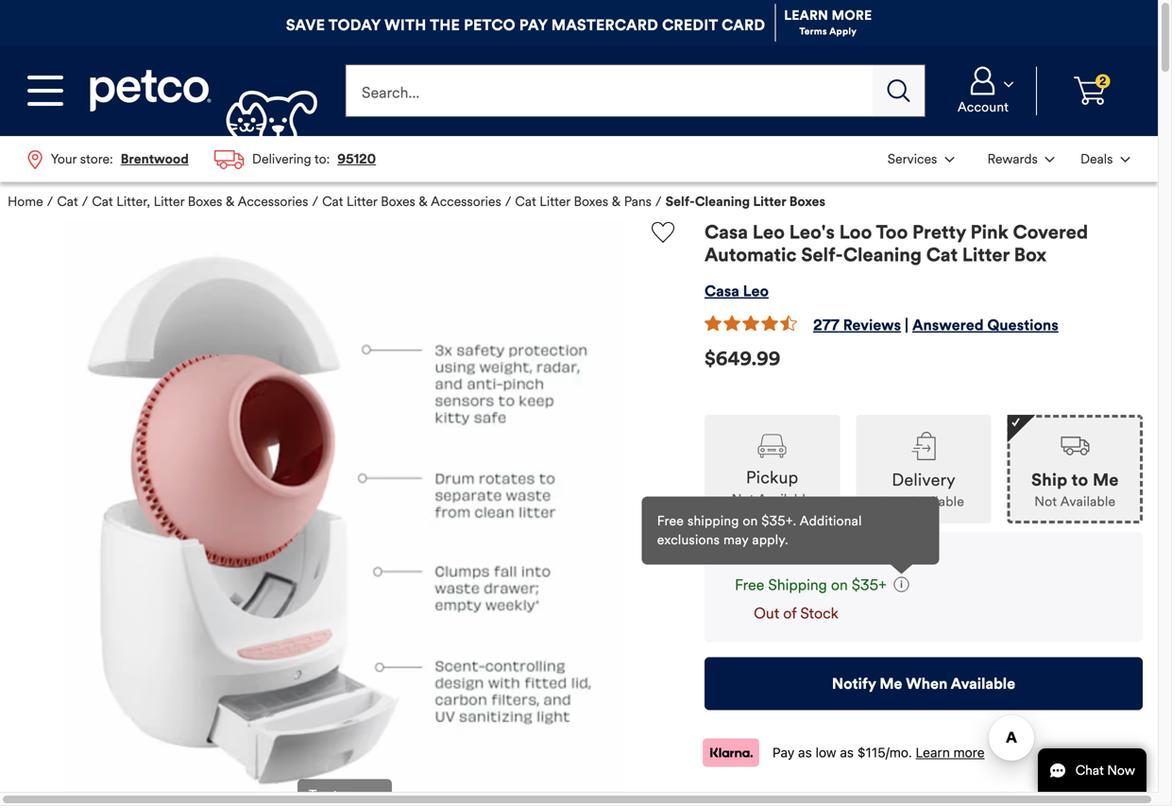 Task type: vqa. For each thing, say whether or not it's contained in the screenshot.
1st list from right
yes



Task type: locate. For each thing, give the bounding box(es) containing it.
1 horizontal spatial free
[[735, 575, 765, 594]]

cat litter boxes & accessories link
[[322, 193, 502, 210]]

2 & from the left
[[419, 193, 428, 210]]

automatic
[[705, 244, 797, 267]]

list
[[15, 136, 389, 182], [875, 136, 1143, 182]]

to inside "ship to me not available"
[[1072, 470, 1089, 491]]

free shipping on $35+. additional exclusions may apply.
[[657, 513, 862, 548]]

1 casa from the top
[[705, 221, 748, 244]]

boxes
[[188, 193, 222, 210], [381, 193, 416, 210], [574, 193, 609, 210], [790, 193, 826, 210]]

1 horizontal spatial not
[[883, 493, 906, 510]]

casa leo link
[[705, 282, 769, 301]]

1 vertical spatial leo
[[743, 282, 769, 301]]

1 horizontal spatial me
[[1093, 470, 1119, 491]]

ship for 95120
[[735, 545, 768, 564]]

to for me
[[1072, 470, 1089, 491]]

the
[[430, 16, 460, 34]]

4 / from the left
[[505, 193, 512, 210]]

0 horizontal spatial accessories
[[238, 193, 308, 210]]

1 horizontal spatial ship
[[1032, 470, 1068, 491]]

1 vertical spatial ship
[[735, 545, 768, 564]]

1 vertical spatial cleaning
[[844, 244, 922, 267]]

self-cleaning litter boxes
[[666, 193, 826, 210]]

0 horizontal spatial me
[[880, 674, 903, 693]]

1 horizontal spatial as
[[840, 744, 854, 760]]

1 horizontal spatial &
[[419, 193, 428, 210]]

$35+
[[852, 575, 887, 594]]

1 horizontal spatial list
[[875, 136, 1143, 182]]

loo
[[840, 221, 873, 244]]

free
[[657, 513, 684, 529], [735, 575, 765, 594]]

ship
[[1032, 470, 1068, 491], [735, 545, 768, 564]]

0 horizontal spatial as
[[798, 744, 812, 760]]

exclusions
[[657, 532, 720, 548]]

ship inside "ship to me not available"
[[1032, 470, 1068, 491]]

option group containing pickup
[[705, 396, 1143, 524]]

available
[[758, 491, 813, 508], [909, 493, 965, 510], [1061, 493, 1116, 510], [951, 674, 1016, 693]]

0 vertical spatial me
[[1093, 470, 1119, 491]]

casa down self-cleaning litter boxes link at right
[[705, 221, 748, 244]]

credit
[[662, 16, 718, 34]]

free shipping on $35+. additional exclusions may apply. tooltip
[[642, 497, 940, 565]]

on
[[743, 513, 758, 529], [831, 575, 848, 594]]

pink
[[971, 221, 1009, 244]]

free up out
[[735, 575, 765, 594]]

on up may
[[743, 513, 758, 529]]

1 horizontal spatial accessories
[[431, 193, 502, 210]]

0 vertical spatial free
[[657, 513, 684, 529]]

litter inside casa leo leo's loo too pretty pink covered automatic self-cleaning cat litter box
[[963, 244, 1010, 267]]

learn more terms apply
[[785, 7, 872, 38]]

free shipping on $35+ image
[[895, 577, 910, 592]]

pay
[[773, 744, 795, 760]]

free inside free shipping on $35+. additional exclusions may apply.
[[657, 513, 684, 529]]

1 vertical spatial on
[[831, 575, 848, 594]]

delivery not available
[[883, 470, 965, 510]]

277 reviews | answered questions
[[814, 316, 1059, 335]]

ship to 95120
[[735, 545, 837, 564]]

2 / from the left
[[82, 193, 88, 210]]

2 horizontal spatial &
[[612, 193, 621, 210]]

4 boxes from the left
[[790, 193, 826, 210]]

learn
[[785, 7, 829, 23]]

2
[[1100, 74, 1107, 88]]

klarna badge image
[[703, 738, 760, 767]]

carat down icon 13 image inside popup button
[[1046, 157, 1055, 163]]

today
[[329, 16, 381, 34]]

1 horizontal spatial cleaning
[[844, 244, 922, 267]]

save
[[286, 16, 325, 34]]

Search search field
[[345, 64, 873, 117]]

casa leo
[[705, 282, 769, 301]]

not for delivery
[[883, 493, 906, 510]]

litter,
[[116, 193, 150, 210]]

pay
[[520, 16, 548, 34]]

1 vertical spatial to
[[772, 545, 787, 564]]

leo down self-cleaning litter boxes
[[753, 221, 785, 244]]

stock
[[801, 604, 839, 623]]

1 list from the left
[[15, 136, 389, 182]]

0 horizontal spatial ship
[[735, 545, 768, 564]]

0 vertical spatial casa
[[705, 221, 748, 244]]

delivery-method-Delivery-Not Available radio
[[856, 415, 992, 524]]

available inside pickup not available
[[758, 491, 813, 508]]

/
[[47, 193, 53, 210], [82, 193, 88, 210], [312, 193, 319, 210], [505, 193, 512, 210], [656, 193, 662, 210]]

self- up "277"
[[801, 244, 844, 267]]

as left low
[[798, 744, 812, 760]]

not inside 'delivery not available'
[[883, 493, 906, 510]]

pay as low as $115/mo. learn more
[[773, 744, 985, 760]]

as right low
[[840, 744, 854, 760]]

casa down automatic
[[705, 282, 740, 301]]

3 / from the left
[[312, 193, 319, 210]]

0 vertical spatial self-
[[666, 193, 695, 210]]

me
[[1093, 470, 1119, 491], [880, 674, 903, 693]]

95120
[[791, 545, 837, 564]]

not inside pickup not available
[[732, 491, 755, 508]]

accessories
[[238, 193, 308, 210], [431, 193, 502, 210]]

0 horizontal spatial cleaning
[[695, 193, 750, 210]]

cat link
[[57, 193, 78, 210]]

petco
[[464, 16, 516, 34]]

&
[[226, 193, 235, 210], [419, 193, 428, 210], [612, 193, 621, 210]]

available inside button
[[951, 674, 1016, 693]]

1 vertical spatial free
[[735, 575, 765, 594]]

0 horizontal spatial list
[[15, 136, 389, 182]]

carat down icon 13 image left carat down icon 13 popup button
[[945, 157, 955, 163]]

apply.
[[753, 532, 789, 548]]

when
[[906, 674, 948, 693]]

cleaning up automatic
[[695, 193, 750, 210]]

list up pink
[[875, 136, 1143, 182]]

cleaning up reviews on the top of the page
[[844, 244, 922, 267]]

0 horizontal spatial not
[[732, 491, 755, 508]]

not
[[732, 491, 755, 508], [883, 493, 906, 510], [1035, 493, 1058, 510]]

mastercard
[[552, 16, 659, 34]]

may
[[724, 532, 749, 548]]

1 vertical spatial self-
[[801, 244, 844, 267]]

2 casa from the top
[[705, 282, 740, 301]]

low
[[816, 744, 837, 760]]

casa
[[705, 221, 748, 244], [705, 282, 740, 301]]

self-
[[666, 193, 695, 210], [801, 244, 844, 267]]

cleaning
[[695, 193, 750, 210], [844, 244, 922, 267]]

with
[[385, 16, 427, 34]]

covered
[[1013, 221, 1089, 244]]

1 vertical spatial me
[[880, 674, 903, 693]]

casa inside casa leo leo's loo too pretty pink covered automatic self-cleaning cat litter box
[[705, 221, 748, 244]]

home
[[8, 193, 43, 210]]

to
[[1072, 470, 1089, 491], [772, 545, 787, 564]]

notify me when available
[[832, 674, 1016, 693]]

carat down icon 13 button
[[938, 66, 1029, 115], [877, 138, 966, 180], [1070, 138, 1142, 180]]

0 vertical spatial to
[[1072, 470, 1089, 491]]

leo's
[[790, 221, 835, 244]]

on left $35+ on the right bottom
[[831, 575, 848, 594]]

1 & from the left
[[226, 193, 235, 210]]

as
[[798, 744, 812, 760], [840, 744, 854, 760]]

0 horizontal spatial on
[[743, 513, 758, 529]]

leo inside casa leo leo's loo too pretty pink covered automatic self-cleaning cat litter box
[[753, 221, 785, 244]]

carat down icon 13 image up covered
[[1046, 157, 1055, 163]]

list up the cat litter, litter boxes & accessories link
[[15, 136, 389, 182]]

$115/mo.
[[858, 744, 913, 760]]

277
[[814, 316, 840, 335]]

self- right pans
[[666, 193, 695, 210]]

to for 95120
[[772, 545, 787, 564]]

carat down icon 13 image down the 2 link
[[1121, 157, 1131, 163]]

0 vertical spatial leo
[[753, 221, 785, 244]]

carat down icon 13 image up carat down icon 13 popup button
[[1004, 82, 1014, 87]]

on inside free shipping on $35+. additional exclusions may apply.
[[743, 513, 758, 529]]

pickup not available
[[732, 467, 813, 508]]

1 horizontal spatial on
[[831, 575, 848, 594]]

leo for casa leo
[[743, 282, 769, 301]]

carat down icon 13 image for carat down icon 13 dropdown button below search image
[[945, 157, 955, 163]]

casa for casa leo
[[705, 282, 740, 301]]

|
[[905, 316, 909, 335]]

me inside button
[[880, 674, 903, 693]]

1 horizontal spatial to
[[1072, 470, 1089, 491]]

0 horizontal spatial &
[[226, 193, 235, 210]]

option group
[[705, 396, 1143, 524]]

free up exclusions
[[657, 513, 684, 529]]

icon pickup store image
[[758, 434, 787, 458]]

leo
[[753, 221, 785, 244], [743, 282, 769, 301]]

litter
[[154, 193, 184, 210], [347, 193, 378, 210], [540, 193, 571, 210], [753, 193, 787, 210], [963, 244, 1010, 267]]

self- inside casa leo leo's loo too pretty pink covered automatic self-cleaning cat litter box
[[801, 244, 844, 267]]

1 accessories from the left
[[238, 193, 308, 210]]

box
[[1015, 244, 1047, 267]]

carat down icon 13 image
[[1004, 82, 1014, 87], [945, 157, 955, 163], [1046, 157, 1055, 163], [1121, 157, 1131, 163]]

0 horizontal spatial to
[[772, 545, 787, 564]]

1 horizontal spatial self-
[[801, 244, 844, 267]]

cat
[[57, 193, 78, 210], [92, 193, 113, 210], [322, 193, 343, 210], [515, 193, 536, 210], [927, 244, 958, 267]]

2 as from the left
[[840, 744, 854, 760]]

0 vertical spatial on
[[743, 513, 758, 529]]

0 vertical spatial ship
[[1032, 470, 1068, 491]]

shipping
[[769, 575, 828, 594]]

2 horizontal spatial not
[[1035, 493, 1058, 510]]

leo down automatic
[[743, 282, 769, 301]]

pretty
[[913, 221, 966, 244]]

learn
[[916, 744, 950, 760]]

0 horizontal spatial free
[[657, 513, 684, 529]]

1 vertical spatial casa
[[705, 282, 740, 301]]



Task type: describe. For each thing, give the bounding box(es) containing it.
2 boxes from the left
[[381, 193, 416, 210]]

1 / from the left
[[47, 193, 53, 210]]

notify
[[832, 674, 876, 693]]

carat down icon 13 image for carat down icon 13 popup button
[[1046, 157, 1055, 163]]

1 boxes from the left
[[188, 193, 222, 210]]

scroll to top image
[[1116, 696, 1133, 713]]

cleaning inside casa leo leo's loo too pretty pink covered automatic self-cleaning cat litter box
[[844, 244, 922, 267]]

available inside 'delivery not available'
[[909, 493, 965, 510]]

cat litter, litter boxes & accessories link
[[92, 193, 308, 210]]

icon info 2 button
[[895, 575, 910, 594]]

terms
[[800, 26, 828, 38]]

cat inside casa leo leo's loo too pretty pink covered automatic self-cleaning cat litter box
[[927, 244, 958, 267]]

more
[[832, 7, 872, 23]]

home / cat / cat litter, litter boxes & accessories / cat litter boxes & accessories / cat litter boxes & pans /
[[8, 193, 662, 210]]

cat litter boxes & pans link
[[515, 193, 652, 210]]

out of stock
[[750, 604, 839, 623]]

questions
[[988, 316, 1059, 335]]

2 list from the left
[[875, 136, 1143, 182]]

casa leo leo's loo too pretty pink covered automatic self-cleaning cat litter box
[[705, 221, 1089, 267]]

on for $35+
[[831, 575, 848, 594]]

shipping
[[688, 513, 740, 529]]

more
[[954, 744, 985, 760]]

save today with the petco pay mastercard credit card
[[286, 16, 766, 34]]

5 / from the left
[[656, 193, 662, 210]]

$35+.
[[762, 513, 797, 529]]

pickup
[[746, 467, 799, 488]]

self-cleaning litter boxes link
[[666, 193, 826, 210]]

delivery-method-Pickup-Not Available radio
[[705, 415, 840, 524]]

me inside "ship to me not available"
[[1093, 470, 1119, 491]]

home link
[[8, 193, 43, 210]]

ship to me not available
[[1032, 470, 1119, 510]]

0 vertical spatial cleaning
[[695, 193, 750, 210]]

2 link
[[1045, 66, 1136, 115]]

icon check success 4 image
[[1012, 417, 1021, 427]]

casa for casa leo leo's loo too pretty pink covered automatic self-cleaning cat litter box
[[705, 221, 748, 244]]

1 as from the left
[[798, 744, 812, 760]]

answered questions link
[[913, 316, 1059, 335]]

free shipping on $35+
[[735, 575, 887, 594]]

delivery
[[892, 470, 956, 491]]

card
[[722, 16, 766, 34]]

carat down icon 13 button down search image
[[877, 138, 966, 180]]

not inside "ship to me not available"
[[1035, 493, 1058, 510]]

learn more button
[[916, 743, 985, 762]]

delivery-method-Ship to Me-Not Available radio
[[1008, 415, 1143, 524]]

free for free shipping on $35+
[[735, 575, 765, 594]]

casa leo leo's loo too pretty pink covered automatic self-cleaning cat litter box - carousel image #4 image
[[44, 221, 645, 806]]

not for pickup
[[732, 491, 755, 508]]

reviews
[[844, 316, 902, 335]]

on for $35+.
[[743, 513, 758, 529]]

3 boxes from the left
[[574, 193, 609, 210]]

notify me when available button
[[705, 657, 1143, 710]]

pans
[[624, 193, 652, 210]]

too
[[876, 221, 908, 244]]

carat down icon 13 button
[[969, 138, 1066, 180]]

additional
[[800, 513, 862, 529]]

carat down icon 13 button up carat down icon 13 popup button
[[938, 66, 1029, 115]]

learn more link
[[785, 7, 872, 23]]

carat down icon 13 image for carat down icon 13 dropdown button under the 2 link
[[1121, 157, 1131, 163]]

styled arrow button link
[[1106, 686, 1143, 724]]

ship for me
[[1032, 470, 1068, 491]]

2 accessories from the left
[[431, 193, 502, 210]]

answered
[[913, 316, 984, 335]]

carat down icon 13 button down the 2 link
[[1070, 138, 1142, 180]]

0 horizontal spatial self-
[[666, 193, 695, 210]]

apply
[[830, 26, 857, 38]]

$649.99
[[705, 347, 781, 371]]

leo for casa leo leo's loo too pretty pink covered automatic self-cleaning cat litter box
[[753, 221, 785, 244]]

3 & from the left
[[612, 193, 621, 210]]

out
[[754, 604, 780, 623]]

of
[[784, 604, 797, 623]]

available inside "ship to me not available"
[[1061, 493, 1116, 510]]

free for free shipping on $35+. additional exclusions may apply.
[[657, 513, 684, 529]]

search image
[[888, 79, 911, 102]]



